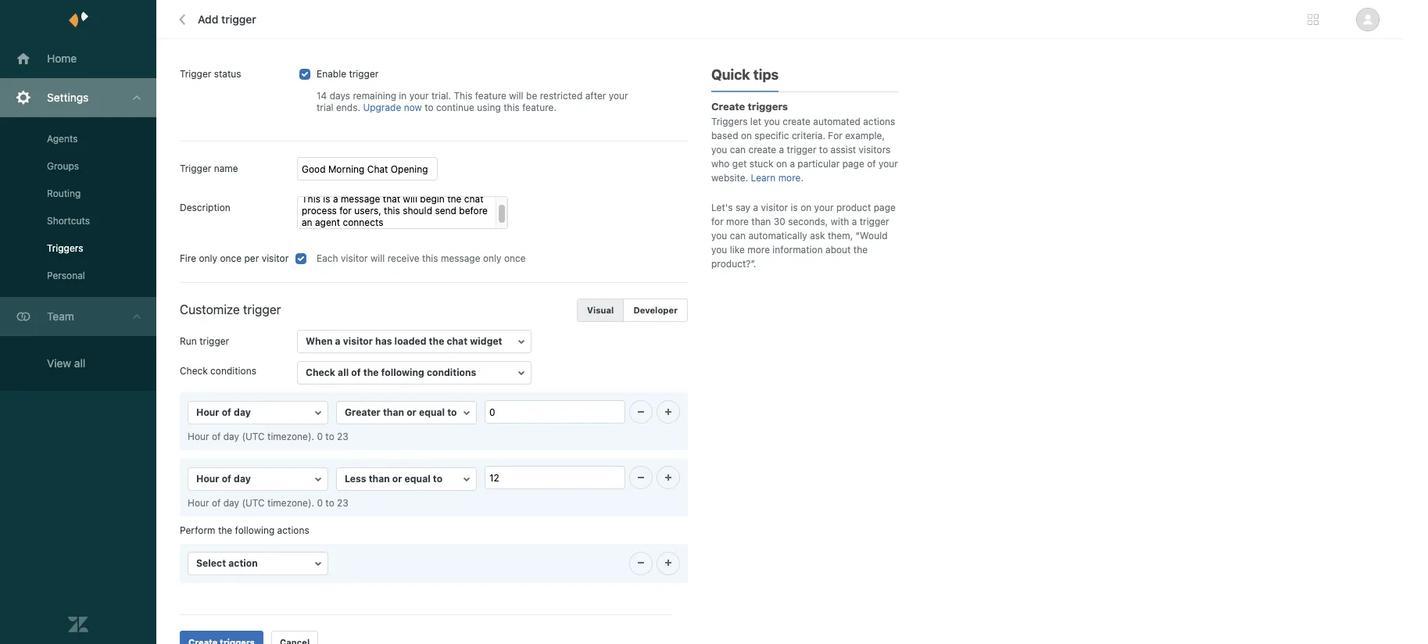 Task type: locate. For each thing, give the bounding box(es) containing it.
or down check all of the following conditions
[[407, 407, 417, 418]]

0 horizontal spatial all
[[74, 356, 85, 370]]

each
[[317, 253, 338, 264]]

has
[[375, 335, 392, 347]]

triggers inside "triggers let you create automated actions based on specific criteria. for example, you can create a trigger to assist visitors who get stuck on a particular page of your website."
[[711, 116, 748, 127]]

can inside "triggers let you create automated actions based on specific criteria. for example, you can create a trigger to assist visitors who get stuck on a particular page of your website."
[[730, 144, 746, 156]]

you left the like
[[711, 244, 727, 256]]

trigger for trigger status
[[180, 68, 211, 80]]

all right view
[[74, 356, 85, 370]]

0 vertical spatial trigger
[[180, 68, 211, 80]]

than right the greater
[[383, 407, 404, 418]]

upgrade now to continue using this feature.
[[363, 102, 557, 113]]

0 horizontal spatial this
[[422, 253, 438, 264]]

will left be
[[509, 90, 523, 102]]

2 vertical spatial on
[[801, 202, 812, 213]]

example,
[[845, 130, 885, 141]]

1 horizontal spatial all
[[338, 367, 349, 378]]

you down the for
[[711, 230, 727, 242]]

trigger left status
[[180, 68, 211, 80]]

0 vertical spatial 0
[[317, 431, 323, 443]]

1 can from the top
[[730, 144, 746, 156]]

0 horizontal spatial check
[[180, 365, 208, 377]]

1 vertical spatial than
[[383, 407, 404, 418]]

to
[[425, 102, 434, 113], [819, 144, 828, 156], [447, 407, 457, 418], [325, 431, 334, 443], [433, 473, 443, 484], [325, 497, 334, 509]]

trigger right run
[[200, 335, 229, 347]]

loaded
[[394, 335, 426, 347]]

equal right less
[[405, 473, 431, 484]]

hour
[[196, 407, 219, 418], [188, 431, 209, 443], [196, 473, 219, 484], [188, 497, 209, 509]]

or for greater
[[407, 407, 417, 418]]

2 can from the top
[[730, 230, 746, 242]]

timezone). for less than or equal to
[[267, 497, 314, 509]]

0 vertical spatial actions
[[863, 116, 895, 127]]

visitor up the 30
[[761, 202, 788, 213]]

than
[[751, 216, 771, 227], [383, 407, 404, 418], [369, 473, 390, 484]]

0 horizontal spatial only
[[199, 253, 217, 264]]

trigger status
[[180, 68, 241, 80]]

0 vertical spatial following
[[381, 367, 424, 378]]

trigger for trigger name
[[180, 163, 211, 174]]

following up "action"
[[235, 524, 275, 536]]

your inside "triggers let you create automated actions based on specific criteria. for example, you can create a trigger to assist visitors who get stuck on a particular page of your website."
[[879, 158, 898, 170]]

a right say
[[753, 202, 758, 213]]

1 vertical spatial this
[[422, 253, 438, 264]]

ask
[[810, 230, 825, 242]]

0 vertical spatial hour of day (utc timezone). 0 to 23
[[188, 431, 349, 443]]

for
[[711, 216, 724, 227]]

create up stuck
[[748, 144, 776, 156]]

equal down check all of the following conditions
[[419, 407, 445, 418]]

developer button
[[623, 299, 688, 322]]

(utc
[[242, 431, 265, 443], [242, 497, 265, 509]]

more right 'learn'
[[778, 172, 801, 184]]

0 vertical spatial on
[[741, 130, 752, 141]]

0 vertical spatial 23
[[337, 431, 349, 443]]

1 vertical spatial create
[[748, 144, 776, 156]]

is
[[791, 202, 798, 213]]

0 vertical spatial will
[[509, 90, 523, 102]]

conditions down chat
[[427, 367, 476, 378]]

1 trigger from the top
[[180, 68, 211, 80]]

1 vertical spatial trigger
[[180, 163, 211, 174]]

once left per
[[220, 253, 242, 264]]

or right less
[[392, 473, 402, 484]]

2 (utc from the top
[[242, 497, 265, 509]]

14 days remaining in your trial. this feature will be restricted after your trial ends.
[[317, 90, 628, 113]]

Description text field
[[297, 196, 508, 229]]

0 horizontal spatial once
[[220, 253, 242, 264]]

1 vertical spatial or
[[392, 473, 402, 484]]

more
[[778, 172, 801, 184], [726, 216, 749, 227], [747, 244, 770, 256]]

0 vertical spatial equal
[[419, 407, 445, 418]]

triggers up "based"
[[711, 116, 748, 127]]

1 hour of day (utc timezone). 0 to 23 from the top
[[188, 431, 349, 443]]

trigger down criteria.
[[787, 144, 817, 156]]

0 vertical spatial (utc
[[242, 431, 265, 443]]

1 vertical spatial equal
[[405, 473, 431, 484]]

a down product
[[852, 216, 857, 227]]

conditions down run trigger
[[210, 365, 256, 377]]

greater than or equal to
[[345, 407, 457, 418]]

this right using
[[504, 102, 520, 113]]

0 horizontal spatial or
[[392, 473, 402, 484]]

2 only from the left
[[483, 253, 502, 264]]

hour of day
[[196, 407, 251, 418], [196, 473, 251, 484]]

1 horizontal spatial will
[[509, 90, 523, 102]]

feature.
[[522, 102, 557, 113]]

zendesk products image
[[1308, 14, 1319, 25]]

1 vertical spatial timezone).
[[267, 497, 314, 509]]

1 horizontal spatial following
[[381, 367, 424, 378]]

your down visitors
[[879, 158, 898, 170]]

you up specific
[[764, 116, 780, 127]]

on
[[741, 130, 752, 141], [776, 158, 787, 170], [801, 202, 812, 213]]

1 vertical spatial (utc
[[242, 497, 265, 509]]

(utc up perform the following actions
[[242, 497, 265, 509]]

agents
[[47, 133, 78, 145]]

Trigger name text field
[[297, 157, 438, 181]]

page inside let's say a visitor is on your product page for more than 30 seconds, with a trigger you can automatically ask them, "would you like more information about the product?".
[[874, 202, 896, 213]]

1 horizontal spatial or
[[407, 407, 417, 418]]

visitors
[[859, 144, 891, 156]]

1 horizontal spatial actions
[[863, 116, 895, 127]]

this right receive
[[422, 253, 438, 264]]

1 vertical spatial 0
[[317, 497, 323, 509]]

page right product
[[874, 202, 896, 213]]

0 vertical spatial this
[[504, 102, 520, 113]]

trigger for add trigger
[[221, 13, 256, 26]]

receive
[[387, 253, 419, 264]]

2 horizontal spatial on
[[801, 202, 812, 213]]

you up who
[[711, 144, 727, 156]]

on right is
[[801, 202, 812, 213]]

23 for less than or equal to
[[337, 497, 349, 509]]

1 horizontal spatial triggers
[[711, 116, 748, 127]]

with
[[831, 216, 849, 227]]

(utc for greater
[[242, 431, 265, 443]]

1 vertical spatial hour of day
[[196, 473, 251, 484]]

timezone).
[[267, 431, 314, 443], [267, 497, 314, 509]]

2 timezone). from the top
[[267, 497, 314, 509]]

1 horizontal spatial page
[[874, 202, 896, 213]]

in
[[399, 90, 407, 102]]

will left receive
[[370, 253, 385, 264]]

trigger right add
[[221, 13, 256, 26]]

your up seconds,
[[814, 202, 834, 213]]

(utc for less
[[242, 497, 265, 509]]

the
[[854, 244, 868, 256], [429, 335, 444, 347], [363, 367, 379, 378], [218, 524, 232, 536]]

once right "message"
[[504, 253, 526, 264]]

0 vertical spatial timezone).
[[267, 431, 314, 443]]

23 down less
[[337, 497, 349, 509]]

2 0 from the top
[[317, 497, 323, 509]]

widget
[[470, 335, 502, 347]]

hour of day up perform the following actions
[[196, 473, 251, 484]]

more down say
[[726, 216, 749, 227]]

a right when
[[335, 335, 341, 347]]

hour of day (utc timezone). 0 to 23
[[188, 431, 349, 443], [188, 497, 349, 509]]

trigger up remaining
[[349, 68, 379, 80]]

trigger up "would at the right top
[[860, 216, 889, 227]]

2 hour of day from the top
[[196, 473, 251, 484]]

day
[[234, 407, 251, 418], [223, 431, 239, 443], [234, 473, 251, 484], [223, 497, 239, 509]]

visitor right each in the top of the page
[[341, 253, 368, 264]]

following down when a visitor has loaded the chat widget
[[381, 367, 424, 378]]

feature
[[475, 90, 507, 102]]

1 once from the left
[[220, 253, 242, 264]]

enable trigger
[[317, 68, 379, 80]]

the left chat
[[429, 335, 444, 347]]

1 vertical spatial actions
[[277, 524, 309, 536]]

groups
[[47, 160, 79, 172]]

criteria.
[[792, 130, 826, 141]]

than right less
[[369, 473, 390, 484]]

you
[[764, 116, 780, 127], [711, 144, 727, 156], [711, 230, 727, 242], [711, 244, 727, 256]]

only right fire
[[199, 253, 217, 264]]

visitor left has
[[343, 335, 373, 347]]

0 horizontal spatial page
[[842, 158, 864, 170]]

can up get
[[730, 144, 746, 156]]

1 horizontal spatial this
[[504, 102, 520, 113]]

triggers up personal
[[47, 242, 83, 254]]

status
[[214, 68, 241, 80]]

your inside let's say a visitor is on your product page for more than 30 seconds, with a trigger you can automatically ask them, "would you like more information about the product?".
[[814, 202, 834, 213]]

on down let
[[741, 130, 752, 141]]

0 vertical spatial than
[[751, 216, 771, 227]]

trigger for run trigger
[[200, 335, 229, 347]]

create triggers
[[711, 100, 788, 113]]

the down "would at the right top
[[854, 244, 868, 256]]

all up the greater
[[338, 367, 349, 378]]

page down the assist
[[842, 158, 864, 170]]

0 horizontal spatial triggers
[[47, 242, 83, 254]]

1 vertical spatial can
[[730, 230, 746, 242]]

home
[[47, 52, 77, 65]]

trigger
[[180, 68, 211, 80], [180, 163, 211, 174]]

add
[[198, 13, 218, 26]]

timezone). for greater than or equal to
[[267, 431, 314, 443]]

trigger right customize
[[243, 303, 281, 317]]

1 timezone). from the top
[[267, 431, 314, 443]]

1 23 from the top
[[337, 431, 349, 443]]

select
[[196, 557, 226, 569]]

check for check conditions
[[180, 365, 208, 377]]

0 horizontal spatial actions
[[277, 524, 309, 536]]

following
[[381, 367, 424, 378], [235, 524, 275, 536]]

hour of day down check conditions
[[196, 407, 251, 418]]

0 horizontal spatial on
[[741, 130, 752, 141]]

more right the like
[[747, 244, 770, 256]]

1 vertical spatial page
[[874, 202, 896, 213]]

0 vertical spatial page
[[842, 158, 864, 170]]

description
[[180, 202, 231, 213]]

2 vertical spatial more
[[747, 244, 770, 256]]

trial
[[317, 102, 333, 113]]

2 trigger from the top
[[180, 163, 211, 174]]

only right "message"
[[483, 253, 502, 264]]

quick tips
[[711, 66, 779, 83]]

visitor right per
[[262, 253, 289, 264]]

1 only from the left
[[199, 253, 217, 264]]

1 hour of day from the top
[[196, 407, 251, 418]]

can up the like
[[730, 230, 746, 242]]

than left the 30
[[751, 216, 771, 227]]

all for view
[[74, 356, 85, 370]]

0
[[317, 431, 323, 443], [317, 497, 323, 509]]

equal for less than or equal to
[[405, 473, 431, 484]]

1 horizontal spatial on
[[776, 158, 787, 170]]

check for check all of the following conditions
[[306, 367, 335, 378]]

1 vertical spatial triggers
[[47, 242, 83, 254]]

0 horizontal spatial following
[[235, 524, 275, 536]]

than for greater than or equal to
[[383, 407, 404, 418]]

perform the following actions
[[180, 524, 309, 536]]

tips
[[753, 66, 779, 83]]

actions
[[863, 116, 895, 127], [277, 524, 309, 536]]

will
[[509, 90, 523, 102], [370, 253, 385, 264]]

select action
[[196, 557, 258, 569]]

23 down the greater
[[337, 431, 349, 443]]

1 0 from the top
[[317, 431, 323, 443]]

0 vertical spatial hour of day
[[196, 407, 251, 418]]

per
[[244, 253, 259, 264]]

based
[[711, 130, 738, 141]]

1 horizontal spatial check
[[306, 367, 335, 378]]

trigger left name
[[180, 163, 211, 174]]

this
[[504, 102, 520, 113], [422, 253, 438, 264]]

when a visitor has loaded the chat widget
[[306, 335, 502, 347]]

on up learn more .
[[776, 158, 787, 170]]

(utc down check conditions
[[242, 431, 265, 443]]

check down run
[[180, 365, 208, 377]]

0 vertical spatial can
[[730, 144, 746, 156]]

2 23 from the top
[[337, 497, 349, 509]]

1 vertical spatial will
[[370, 253, 385, 264]]

23 for greater than or equal to
[[337, 431, 349, 443]]

2 vertical spatial than
[[369, 473, 390, 484]]

to inside "triggers let you create automated actions based on specific criteria. for example, you can create a trigger to assist visitors who get stuck on a particular page of your website."
[[819, 144, 828, 156]]

0 horizontal spatial will
[[370, 253, 385, 264]]

equal for greater than or equal to
[[419, 407, 445, 418]]

check down when
[[306, 367, 335, 378]]

2 hour of day (utc timezone). 0 to 23 from the top
[[188, 497, 349, 509]]

only
[[199, 253, 217, 264], [483, 253, 502, 264]]

visitor
[[761, 202, 788, 213], [262, 253, 289, 264], [341, 253, 368, 264], [343, 335, 373, 347]]

1 horizontal spatial create
[[783, 116, 811, 127]]

the down has
[[363, 367, 379, 378]]

trigger inside let's say a visitor is on your product page for more than 30 seconds, with a trigger you can automatically ask them, "would you like more information about the product?".
[[860, 216, 889, 227]]

1 vertical spatial hour of day (utc timezone). 0 to 23
[[188, 497, 349, 509]]

them,
[[828, 230, 853, 242]]

greater
[[345, 407, 381, 418]]

1 vertical spatial 23
[[337, 497, 349, 509]]

None text field
[[485, 400, 625, 424], [485, 466, 625, 490], [485, 400, 625, 424], [485, 466, 625, 490]]

perform
[[180, 524, 215, 536]]

1 horizontal spatial only
[[483, 253, 502, 264]]

create up criteria.
[[783, 116, 811, 127]]

0 vertical spatial triggers
[[711, 116, 748, 127]]

1 horizontal spatial once
[[504, 253, 526, 264]]

0 vertical spatial or
[[407, 407, 417, 418]]

1 (utc from the top
[[242, 431, 265, 443]]

1 vertical spatial on
[[776, 158, 787, 170]]

team
[[47, 310, 74, 323]]

a up learn more .
[[790, 158, 795, 170]]

your
[[409, 90, 429, 102], [609, 90, 628, 102], [879, 158, 898, 170], [814, 202, 834, 213]]



Task type: vqa. For each thing, say whether or not it's contained in the screenshot.
Run
yes



Task type: describe. For each thing, give the bounding box(es) containing it.
trigger for enable trigger
[[349, 68, 379, 80]]

triggers
[[748, 100, 788, 113]]

visual button
[[577, 299, 624, 322]]

chat
[[447, 335, 468, 347]]

trial.
[[432, 90, 451, 102]]

the right perform
[[218, 524, 232, 536]]

like
[[730, 244, 745, 256]]

stuck
[[749, 158, 774, 170]]

the inside let's say a visitor is on your product page for more than 30 seconds, with a trigger you can automatically ask them, "would you like more information about the product?".
[[854, 244, 868, 256]]

of inside "triggers let you create automated actions based on specific criteria. for example, you can create a trigger to assist visitors who get stuck on a particular page of your website."
[[867, 158, 876, 170]]

1 horizontal spatial conditions
[[427, 367, 476, 378]]

now
[[404, 102, 422, 113]]

0 for greater than or equal to
[[317, 431, 323, 443]]

view
[[47, 356, 71, 370]]

30
[[774, 216, 785, 227]]

0 horizontal spatial conditions
[[210, 365, 256, 377]]

upgrade
[[363, 102, 401, 113]]

who
[[711, 158, 730, 170]]

create
[[711, 100, 745, 113]]

will inside 14 days remaining in your trial. this feature will be restricted after your trial ends.
[[509, 90, 523, 102]]

all for check
[[338, 367, 349, 378]]

this
[[454, 90, 472, 102]]

fire
[[180, 253, 196, 264]]

customize
[[180, 303, 240, 317]]

shortcuts
[[47, 215, 90, 227]]

2 once from the left
[[504, 253, 526, 264]]

hour of day for less than or equal to
[[196, 473, 251, 484]]

message
[[441, 253, 480, 264]]

days
[[330, 90, 350, 102]]

trigger inside "triggers let you create automated actions based on specific criteria. for example, you can create a trigger to assist visitors who get stuck on a particular page of your website."
[[787, 144, 817, 156]]

let's
[[711, 202, 733, 213]]

0 for less than or equal to
[[317, 497, 323, 509]]

let
[[750, 116, 761, 127]]

let's say a visitor is on your product page for more than 30 seconds, with a trigger you can automatically ask them, "would you like more information about the product?".
[[711, 202, 896, 270]]

hour of day for greater than or equal to
[[196, 407, 251, 418]]

about
[[826, 244, 851, 256]]

remaining
[[353, 90, 396, 102]]

run
[[180, 335, 197, 347]]

continue
[[436, 102, 474, 113]]

add trigger
[[198, 13, 256, 26]]

name
[[214, 163, 238, 174]]

seconds,
[[788, 216, 828, 227]]

.
[[801, 172, 804, 184]]

triggers let you create automated actions based on specific criteria. for example, you can create a trigger to assist visitors who get stuck on a particular page of your website.
[[711, 116, 898, 184]]

using
[[477, 102, 501, 113]]

trigger name
[[180, 163, 238, 174]]

get
[[732, 158, 747, 170]]

fire only once per visitor
[[180, 253, 289, 264]]

than for less than or equal to
[[369, 473, 390, 484]]

routing
[[47, 188, 81, 199]]

than inside let's say a visitor is on your product page for more than 30 seconds, with a trigger you can automatically ask them, "would you like more information about the product?".
[[751, 216, 771, 227]]

be
[[526, 90, 537, 102]]

14
[[317, 90, 327, 102]]

view all
[[47, 356, 85, 370]]

after
[[585, 90, 606, 102]]

triggers for triggers let you create automated actions based on specific criteria. for example, you can create a trigger to assist visitors who get stuck on a particular page of your website.
[[711, 116, 748, 127]]

each visitor will receive this message only once
[[317, 253, 526, 264]]

0 vertical spatial more
[[778, 172, 801, 184]]

run trigger
[[180, 335, 229, 347]]

upgrade now link
[[363, 102, 422, 113]]

automated
[[813, 116, 861, 127]]

trigger for customize trigger
[[243, 303, 281, 317]]

restricted
[[540, 90, 583, 102]]

assist
[[831, 144, 856, 156]]

can inside let's say a visitor is on your product page for more than 30 seconds, with a trigger you can automatically ask them, "would you like more information about the product?".
[[730, 230, 746, 242]]

page inside "triggers let you create automated actions based on specific criteria. for example, you can create a trigger to assist visitors who get stuck on a particular page of your website."
[[842, 158, 864, 170]]

1 vertical spatial following
[[235, 524, 275, 536]]

on inside let's say a visitor is on your product page for more than 30 seconds, with a trigger you can automatically ask them, "would you like more information about the product?".
[[801, 202, 812, 213]]

less
[[345, 473, 366, 484]]

hour of day (utc timezone). 0 to 23 for greater
[[188, 431, 349, 443]]

a down specific
[[779, 144, 784, 156]]

website.
[[711, 172, 748, 184]]

hour of day (utc timezone). 0 to 23 for less
[[188, 497, 349, 509]]

or for less
[[392, 473, 402, 484]]

for
[[828, 130, 843, 141]]

developer
[[633, 305, 678, 315]]

when
[[306, 335, 333, 347]]

your right in
[[409, 90, 429, 102]]

learn
[[751, 172, 776, 184]]

your right after
[[609, 90, 628, 102]]

less than or equal to
[[345, 473, 443, 484]]

"would
[[856, 230, 888, 242]]

product
[[836, 202, 871, 213]]

product?".
[[711, 258, 756, 270]]

particular
[[798, 158, 840, 170]]

ends.
[[336, 102, 360, 113]]

settings
[[47, 91, 89, 104]]

0 horizontal spatial create
[[748, 144, 776, 156]]

enable
[[317, 68, 346, 80]]

visitor inside let's say a visitor is on your product page for more than 30 seconds, with a trigger you can automatically ask them, "would you like more information about the product?".
[[761, 202, 788, 213]]

say
[[736, 202, 751, 213]]

1 vertical spatial more
[[726, 216, 749, 227]]

information
[[773, 244, 823, 256]]

actions inside "triggers let you create automated actions based on specific criteria. for example, you can create a trigger to assist visitors who get stuck on a particular page of your website."
[[863, 116, 895, 127]]

0 vertical spatial create
[[783, 116, 811, 127]]

triggers for triggers
[[47, 242, 83, 254]]

automatically
[[748, 230, 807, 242]]

action
[[228, 557, 258, 569]]

personal
[[47, 270, 85, 281]]

check conditions
[[180, 365, 256, 377]]

visual
[[587, 305, 614, 315]]

customize trigger
[[180, 303, 281, 317]]

check all of the following conditions
[[306, 367, 476, 378]]



